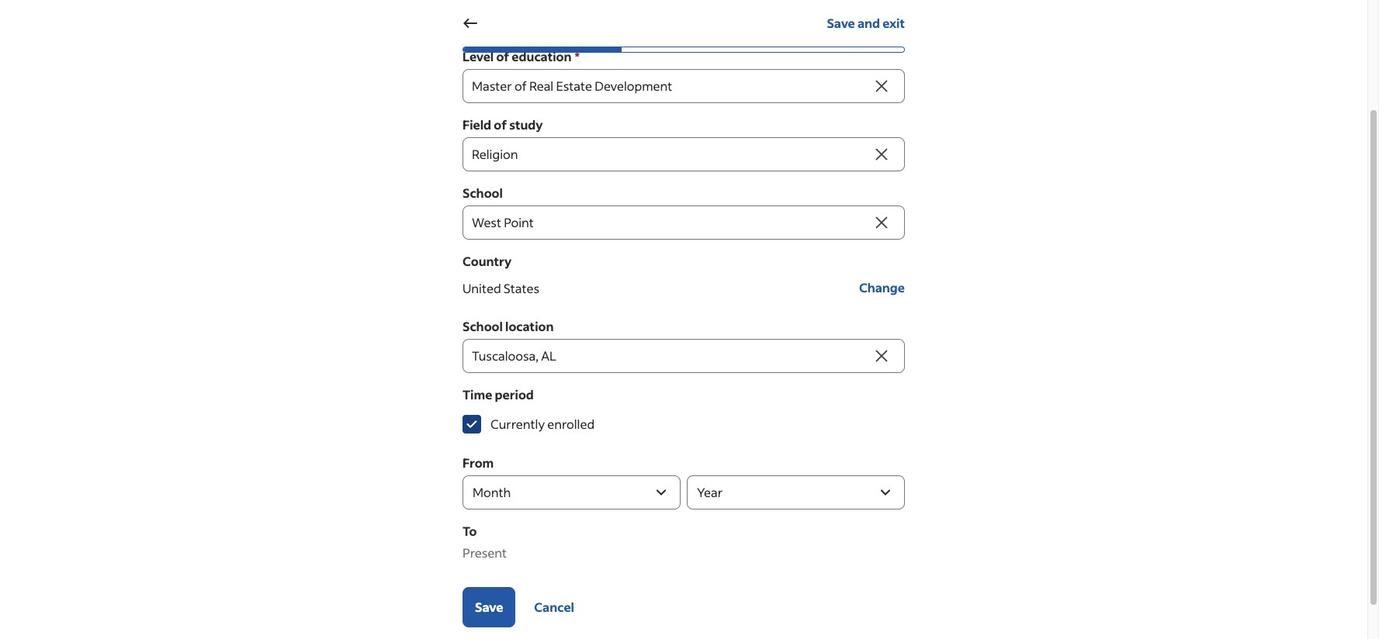 Task type: vqa. For each thing, say whether or not it's contained in the screenshot.
the month
no



Task type: describe. For each thing, give the bounding box(es) containing it.
of for study
[[494, 116, 507, 133]]

progress image
[[463, 47, 622, 52]]

states
[[504, 280, 539, 296]]

enrolled
[[547, 416, 595, 432]]

Field of study field
[[463, 137, 871, 172]]

cancel
[[534, 599, 574, 615]]

period
[[495, 386, 534, 403]]

progress progress bar
[[463, 47, 905, 53]]

school location
[[463, 318, 554, 334]]

change button
[[859, 271, 905, 305]]

united
[[463, 280, 501, 296]]

save button
[[463, 587, 516, 628]]

from
[[463, 455, 494, 471]]

*
[[575, 48, 580, 64]]

and
[[858, 15, 880, 31]]

present
[[463, 545, 507, 561]]

School location field
[[463, 339, 871, 373]]

time
[[463, 386, 492, 403]]

level
[[463, 48, 494, 64]]

to
[[463, 523, 477, 539]]

currently
[[490, 416, 545, 432]]

field
[[463, 116, 491, 133]]

School field
[[463, 206, 871, 240]]



Task type: locate. For each thing, give the bounding box(es) containing it.
1 vertical spatial save
[[475, 599, 503, 615]]

1 vertical spatial school
[[463, 318, 503, 334]]

save down present
[[475, 599, 503, 615]]

0 vertical spatial save
[[827, 15, 855, 31]]

edit education element
[[463, 0, 917, 628]]

location
[[505, 318, 554, 334]]

save inside button
[[475, 599, 503, 615]]

0 horizontal spatial save
[[475, 599, 503, 615]]

1 horizontal spatial save
[[827, 15, 855, 31]]

country
[[463, 253, 512, 269]]

save for save and exit
[[827, 15, 855, 31]]

of
[[496, 48, 509, 64], [494, 116, 507, 133]]

school down united
[[463, 318, 503, 334]]

united states
[[463, 280, 539, 296]]

Currently enrolled checkbox
[[463, 415, 481, 434]]

1 vertical spatial of
[[494, 116, 507, 133]]

study
[[509, 116, 543, 133]]

school up the country
[[463, 185, 503, 201]]

cancel link
[[522, 587, 587, 628]]

school for school location
[[463, 318, 503, 334]]

school
[[463, 185, 503, 201], [463, 318, 503, 334]]

of right the level
[[496, 48, 509, 64]]

save
[[827, 15, 855, 31], [475, 599, 503, 615]]

change
[[859, 279, 905, 296]]

1 school from the top
[[463, 185, 503, 201]]

0 vertical spatial school
[[463, 185, 503, 201]]

save and exit
[[827, 15, 905, 31]]

None field
[[463, 69, 871, 103]]

level of education *
[[463, 48, 580, 64]]

to present
[[463, 523, 507, 561]]

2 school from the top
[[463, 318, 503, 334]]

of right "field"
[[494, 116, 507, 133]]

save and exit link
[[827, 6, 905, 40]]

save for save
[[475, 599, 503, 615]]

school for school
[[463, 185, 503, 201]]

0 vertical spatial of
[[496, 48, 509, 64]]

save left and at the right top of the page
[[827, 15, 855, 31]]

exit
[[883, 15, 905, 31]]

of for education
[[496, 48, 509, 64]]

time period
[[463, 386, 534, 403]]

field of study
[[463, 116, 543, 133]]

currently enrolled
[[490, 416, 595, 432]]

education
[[512, 48, 572, 64]]



